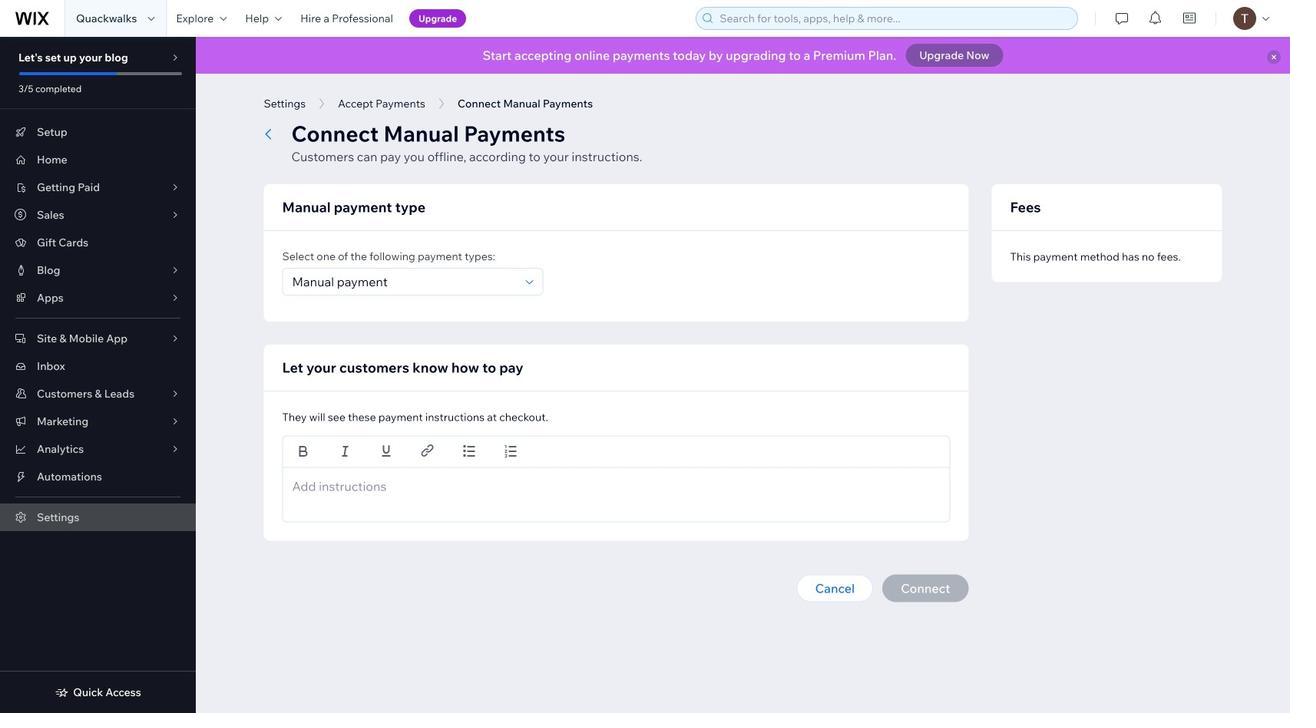 Task type: vqa. For each thing, say whether or not it's contained in the screenshot.
TEXT FIELD
yes



Task type: locate. For each thing, give the bounding box(es) containing it.
sidebar element
[[0, 37, 196, 713]]

None field
[[288, 269, 521, 295]]

None text field
[[292, 477, 940, 496]]

alert
[[196, 37, 1290, 74]]



Task type: describe. For each thing, give the bounding box(es) containing it.
Search for tools, apps, help & more... field
[[715, 8, 1073, 29]]



